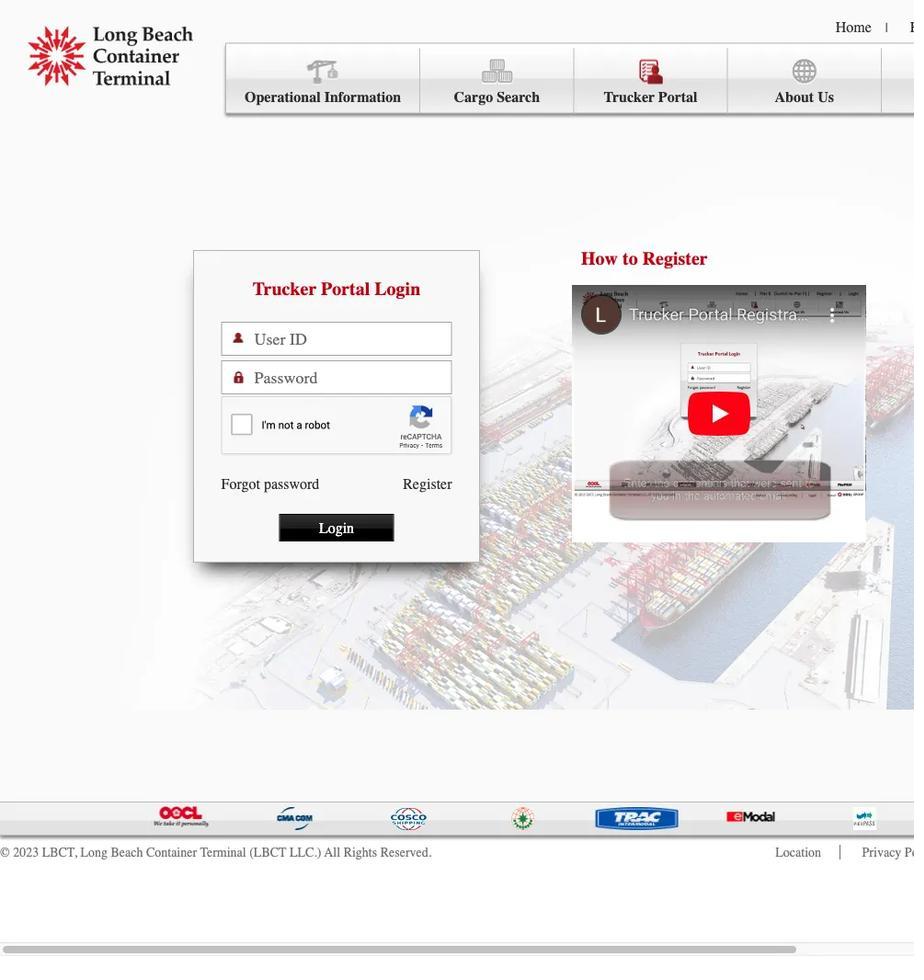 Task type: vqa. For each thing, say whether or not it's contained in the screenshot.
right 'October'
no



Task type: locate. For each thing, give the bounding box(es) containing it.
User ID text field
[[254, 323, 451, 355]]

password
[[264, 475, 319, 492]]

Password password field
[[254, 361, 451, 394]]

operational information
[[245, 89, 401, 106]]

cargo search
[[454, 89, 540, 106]]

about us link
[[728, 48, 882, 113]]

0 vertical spatial portal
[[658, 89, 697, 106]]

trucker for trucker portal
[[604, 89, 655, 106]]

0 horizontal spatial portal
[[321, 279, 370, 300]]

trucker inside "link"
[[604, 89, 655, 106]]

operational information link
[[226, 48, 420, 113]]

0 vertical spatial login
[[375, 279, 421, 300]]

2023
[[13, 845, 39, 860]]

login
[[375, 279, 421, 300], [319, 519, 354, 536]]

0 vertical spatial trucker
[[604, 89, 655, 106]]

portal
[[658, 89, 697, 106], [321, 279, 370, 300]]

1 horizontal spatial portal
[[658, 89, 697, 106]]

trucker
[[604, 89, 655, 106], [253, 279, 316, 300]]

portal for trucker portal login
[[321, 279, 370, 300]]

1 horizontal spatial trucker
[[604, 89, 655, 106]]

forgot password
[[221, 475, 319, 492]]

home
[[836, 18, 872, 35]]

trucker portal login
[[253, 279, 421, 300]]

information
[[324, 89, 401, 106]]

login down password
[[319, 519, 354, 536]]

po
[[905, 845, 914, 860]]

register
[[642, 248, 708, 269], [403, 475, 452, 492]]

portal for trucker portal
[[658, 89, 697, 106]]

about us
[[775, 89, 834, 106]]

portal inside "link"
[[658, 89, 697, 106]]

|
[[885, 20, 888, 35]]

1 vertical spatial trucker
[[253, 279, 316, 300]]

1 vertical spatial portal
[[321, 279, 370, 300]]

1 vertical spatial login
[[319, 519, 354, 536]]

0 horizontal spatial register
[[403, 475, 452, 492]]

0 vertical spatial register
[[642, 248, 708, 269]]

menu bar containing operational information
[[225, 43, 914, 114]]

location link
[[775, 845, 821, 860]]

privacy
[[862, 845, 901, 860]]

register link
[[403, 475, 452, 492]]

menu bar
[[225, 43, 914, 114]]

0 horizontal spatial login
[[319, 519, 354, 536]]

0 horizontal spatial trucker
[[253, 279, 316, 300]]

reserved.
[[380, 845, 432, 860]]

(lbct
[[249, 845, 286, 860]]

llc.)
[[290, 845, 321, 860]]

how to register
[[581, 248, 708, 269]]

beach
[[111, 845, 143, 860]]

lbct,
[[42, 845, 77, 860]]

login up user id "text box"
[[375, 279, 421, 300]]



Task type: describe. For each thing, give the bounding box(es) containing it.
1 horizontal spatial register
[[642, 248, 708, 269]]

home link
[[836, 18, 872, 35]]

©
[[0, 845, 10, 860]]

trucker portal
[[604, 89, 697, 106]]

search
[[497, 89, 540, 106]]

all
[[324, 845, 340, 860]]

to
[[623, 248, 638, 269]]

privacy po link
[[862, 845, 914, 860]]

us
[[818, 89, 834, 106]]

container
[[146, 845, 197, 860]]

1 horizontal spatial login
[[375, 279, 421, 300]]

trucker for trucker portal login
[[253, 279, 316, 300]]

1 vertical spatial register
[[403, 475, 452, 492]]

terminal
[[200, 845, 246, 860]]

trucker portal link
[[574, 48, 728, 113]]

privacy po
[[862, 845, 914, 860]]

long
[[80, 845, 108, 860]]

about
[[775, 89, 814, 106]]

location
[[775, 845, 821, 860]]

rights
[[344, 845, 377, 860]]

forgot
[[221, 475, 260, 492]]

operational
[[245, 89, 321, 106]]

forgot password link
[[221, 475, 319, 492]]

how
[[581, 248, 618, 269]]

cargo
[[454, 89, 493, 106]]

© 2023 lbct, long beach container terminal (lbct llc.) all rights reserved.
[[0, 845, 432, 860]]

login button
[[279, 514, 394, 542]]

cargo search link
[[420, 48, 574, 113]]

login inside login button
[[319, 519, 354, 536]]



